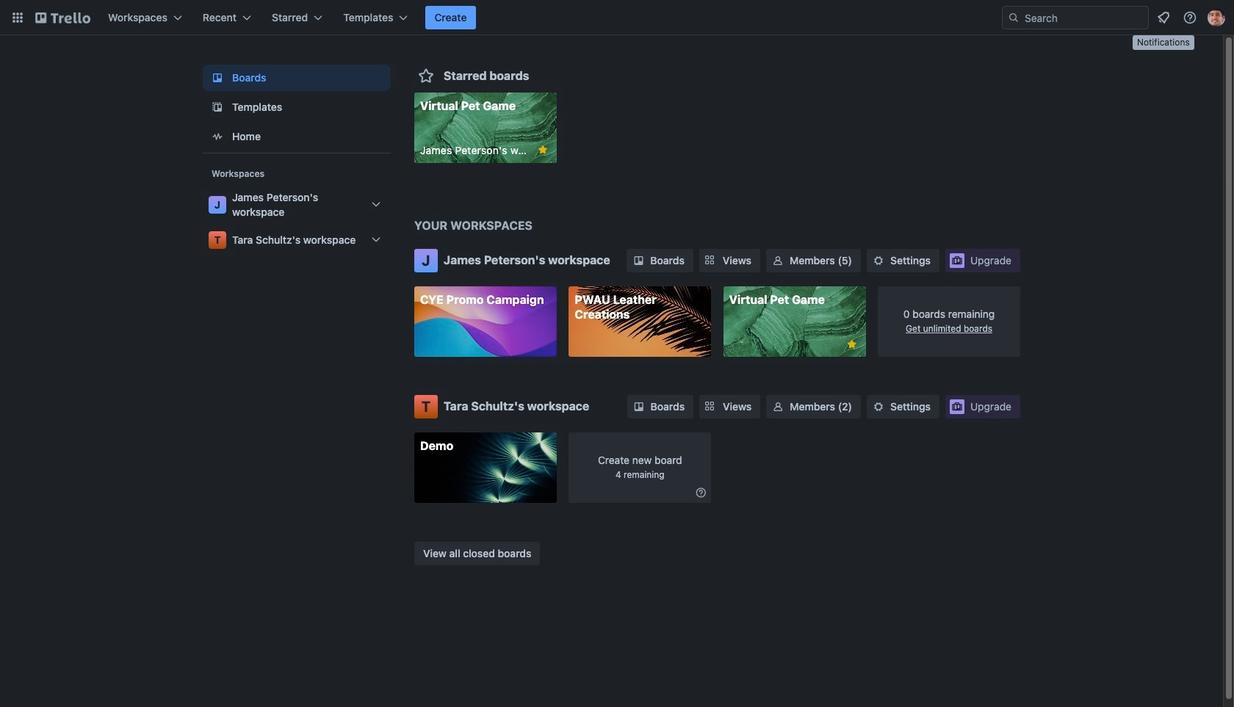 Task type: vqa. For each thing, say whether or not it's contained in the screenshot.
Add a card button for left Create from template… "image"
no



Task type: describe. For each thing, give the bounding box(es) containing it.
back to home image
[[35, 6, 90, 29]]

primary element
[[0, 0, 1235, 35]]

Search field
[[1020, 7, 1149, 28]]

james peterson (jamespeterson93) image
[[1208, 9, 1226, 26]]

click to unstar this board. it will be removed from your starred list. image
[[536, 143, 550, 157]]



Task type: locate. For each thing, give the bounding box(es) containing it.
sm image
[[771, 253, 786, 268], [632, 400, 646, 414], [771, 400, 786, 414], [694, 486, 709, 500]]

open information menu image
[[1183, 10, 1198, 25]]

template board image
[[209, 98, 226, 116]]

board image
[[209, 69, 226, 87]]

sm image
[[632, 253, 646, 268], [872, 253, 886, 268], [872, 400, 886, 414]]

search image
[[1008, 12, 1020, 24]]

0 notifications image
[[1155, 9, 1173, 26]]

home image
[[209, 128, 226, 146]]

tooltip
[[1133, 35, 1195, 50]]



